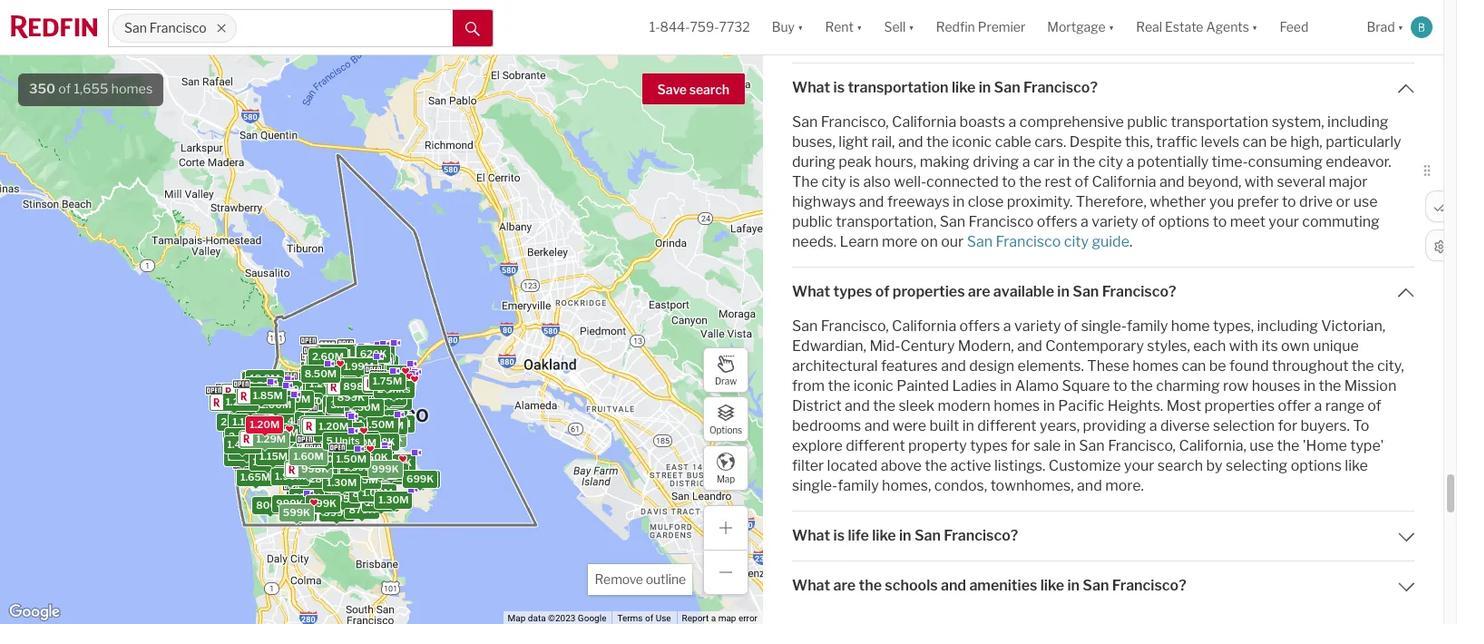 Task type: vqa. For each thing, say whether or not it's contained in the screenshot.
Feed button
yes



Task type: locate. For each thing, give the bounding box(es) containing it.
ladies
[[952, 377, 997, 394]]

you inside are updated every 5 minutes so you can see new homes as soon as they come on the market.
[[1289, 9, 1314, 26]]

different up "located"
[[846, 437, 905, 454]]

1 new from the left
[[876, 9, 905, 26]]

0 vertical spatial 1.49m
[[345, 356, 375, 369]]

options inside san francisco, california offers a variety of single-family home types, including victorian, edwardian, mid-century modern, and contemporary styles, each with its own unique architectural features and design elements. these homes can be found throughout the city, from the iconic painted ladies in alamo square to the charming row houses in the mission district and the sleek modern homes in pacific heights. most properties offer a range of bedrooms and were built in different years, providing a diverse selection for buyers. to explore different property types for sale in san francisco, california, use the 'home type' filter located above the active listings. customize your search by selecting options like single-family homes, condos, townhomes, and more.
[[1291, 457, 1342, 474]]

learn for learn more on our san francisco city guide .
[[840, 233, 879, 250]]

0 horizontal spatial new
[[876, 9, 905, 26]]

properties down row at the bottom of the page
[[1205, 397, 1275, 414]]

be down each at bottom right
[[1209, 357, 1227, 374]]

0 horizontal spatial public
[[792, 213, 833, 230]]

francisco down proximity.
[[996, 233, 1061, 250]]

is left life on the bottom right of page
[[834, 527, 845, 544]]

2 what from the top
[[792, 283, 831, 300]]

new up soon
[[876, 9, 905, 26]]

0 vertical spatial be
[[1270, 133, 1287, 150]]

learn down transportation,
[[840, 233, 879, 250]]

2.55m
[[248, 379, 279, 391]]

1.48m
[[360, 347, 390, 359], [365, 496, 395, 509]]

rent ▾
[[825, 19, 862, 35]]

be up consuming
[[1270, 133, 1287, 150]]

1 vertical spatial be
[[1209, 357, 1227, 374]]

can up the charming
[[1182, 357, 1206, 374]]

0 vertical spatial family
[[1127, 317, 1168, 335]]

1 vertical spatial our
[[941, 233, 964, 250]]

your down prefer
[[1269, 213, 1299, 230]]

4.25m up 1.38m
[[297, 422, 329, 435]]

0 horizontal spatial our
[[847, 9, 870, 26]]

rent
[[825, 19, 854, 35]]

francisco, down providing
[[1108, 437, 1176, 454]]

1 horizontal spatial use
[[1354, 193, 1378, 210]]

0 vertical spatial learn
[[1093, 29, 1132, 46]]

2.80m
[[306, 416, 338, 429], [372, 418, 403, 431]]

during
[[792, 153, 836, 170]]

mortgage
[[1047, 19, 1106, 35]]

2 horizontal spatial city
[[1099, 153, 1123, 170]]

7732
[[719, 19, 750, 35]]

buy
[[772, 19, 795, 35]]

redfin
[[936, 19, 975, 35]]

0 vertical spatial with
[[1245, 173, 1274, 190]]

3 what from the top
[[792, 527, 831, 544]]

5 inside are updated every 5 minutes so you can see new homes as soon as they come on the market.
[[1200, 9, 1209, 26]]

2.60m up the 8.25m
[[312, 349, 343, 362]]

2 vertical spatial can
[[1182, 357, 1206, 374]]

3
[[335, 361, 341, 374], [374, 370, 381, 383], [321, 412, 327, 424], [332, 443, 338, 456]]

city down despite
[[1099, 153, 1123, 170]]

is down 'peak'
[[849, 173, 860, 190]]

0 horizontal spatial be
[[1209, 357, 1227, 374]]

learn more
[[1093, 29, 1171, 46]]

types up active
[[970, 437, 1008, 454]]

1.35m
[[339, 365, 369, 378], [347, 369, 377, 381], [255, 382, 284, 395], [307, 393, 337, 406], [345, 433, 375, 446], [232, 444, 262, 457]]

0 vertical spatial are
[[1074, 9, 1096, 26]]

2 as from the left
[[896, 29, 912, 46]]

1 vertical spatial 699k
[[406, 472, 434, 485]]

bedrooms
[[792, 417, 861, 434]]

1.48m down 890k
[[365, 496, 395, 509]]

▾ for mortgage ▾
[[1109, 19, 1114, 35]]

california up century
[[892, 317, 957, 335]]

2.60m up 759k at bottom
[[288, 382, 320, 394]]

endeavor.
[[1326, 153, 1392, 170]]

offers inside san francisco, california offers a variety of single-family home types, including victorian, edwardian, mid-century modern, and contemporary styles, each with its own unique architectural features and design elements. these homes can be found throughout the city, from the iconic painted ladies in alamo square to the charming row houses in the mission district and the sleek modern homes in pacific heights. most properties offer a range of bedrooms and were built in different years, providing a diverse selection for buyers. to explore different property types for sale in san francisco, california, use the 'home type' filter located above the active listings. customize your search by selecting options like single-family homes, condos, townhomes, and more.
[[960, 317, 1000, 335]]

with
[[1245, 173, 1274, 190], [1229, 337, 1259, 354]]

1 horizontal spatial 3.20m
[[318, 463, 350, 476]]

well-
[[894, 173, 927, 190]]

the up "making" at the right top of the page
[[927, 133, 949, 150]]

type'
[[1350, 437, 1384, 454]]

2.50m up 949k on the bottom left of page
[[348, 401, 380, 413]]

0 vertical spatial you
[[1289, 9, 1314, 26]]

the up range
[[1319, 377, 1342, 394]]

0 vertical spatial 699k
[[348, 364, 375, 377]]

1 vertical spatial francisco,
[[821, 317, 889, 335]]

options down 'home
[[1291, 457, 1342, 474]]

can inside san francisco, california offers a variety of single-family home types, including victorian, edwardian, mid-century modern, and contemporary styles, each with its own unique architectural features and design elements. these homes can be found throughout the city, from the iconic painted ladies in alamo square to the charming row houses in the mission district and the sleek modern homes in pacific heights. most properties offer a range of bedrooms and were built in different years, providing a diverse selection for buyers. to explore different property types for sale in san francisco, california, use the 'home type' filter located above the active listings. customize your search by selecting options like single-family homes, condos, townhomes, and more.
[[1182, 357, 1206, 374]]

iconic down "boasts"
[[952, 133, 992, 150]]

1.68m
[[318, 360, 349, 373], [303, 443, 334, 456], [227, 450, 257, 463]]

options
[[710, 424, 742, 435]]

user photo image
[[1411, 16, 1433, 38]]

2.60m down 2.25m
[[314, 409, 346, 421]]

1.85m down 25.0m
[[252, 389, 283, 402]]

0 vertical spatial city
[[1099, 153, 1123, 170]]

2.50m
[[326, 350, 358, 362], [348, 401, 380, 413]]

1.43m
[[308, 369, 338, 381], [280, 414, 310, 427]]

0 vertical spatial 750k
[[346, 348, 373, 361]]

1.69m down 2.55m
[[231, 392, 261, 404]]

1 vertical spatial 4.25m
[[297, 422, 329, 435]]

types inside san francisco, california offers a variety of single-family home types, including victorian, edwardian, mid-century modern, and contemporary styles, each with its own unique architectural features and design elements. these homes can be found throughout the city, from the iconic painted ladies in alamo square to the charming row houses in the mission district and the sleek modern homes in pacific heights. most properties offer a range of bedrooms and were built in different years, providing a diverse selection for buyers. to explore different property types for sale in san francisco, california, use the 'home type' filter located above the active listings. customize your search by selecting options like single-family homes, condos, townhomes, and more.
[[970, 437, 1008, 454]]

the up the were
[[873, 397, 896, 414]]

iconic inside san francisco, california offers a variety of single-family home types, including victorian, edwardian, mid-century modern, and contemporary styles, each with its own unique architectural features and design elements. these homes can be found throughout the city, from the iconic painted ladies in alamo square to the charming row houses in the mission district and the sleek modern homes in pacific heights. most properties offer a range of bedrooms and were built in different years, providing a diverse selection for buyers. to explore different property types for sale in san francisco, california, use the 'home type' filter located above the active listings. customize your search by selecting options like single-family homes, condos, townhomes, and more.
[[854, 377, 894, 394]]

785k
[[355, 365, 381, 378]]

on inside are updated every 5 minutes so you can see new homes as soon as they come on the market.
[[990, 29, 1007, 46]]

were
[[893, 417, 927, 434]]

1 horizontal spatial learn
[[1093, 29, 1132, 46]]

4 what from the top
[[792, 577, 831, 594]]

a
[[1009, 113, 1017, 130], [1022, 153, 1030, 170], [1126, 153, 1134, 170], [1081, 213, 1089, 230], [1003, 317, 1011, 335], [1314, 397, 1322, 414], [1149, 417, 1157, 434], [711, 613, 716, 623]]

599k down 4.60m at the left bottom
[[316, 445, 344, 458]]

what types of properties are available in san francisco?
[[792, 283, 1177, 300]]

0 vertical spatial 4.30m
[[321, 411, 353, 424]]

1 vertical spatial transportation
[[1171, 113, 1269, 130]]

can left see
[[1317, 9, 1342, 26]]

built
[[930, 417, 959, 434]]

1 vertical spatial learn
[[840, 233, 879, 250]]

1.60m
[[304, 406, 334, 419], [300, 412, 330, 425], [298, 413, 329, 426], [369, 415, 399, 428], [251, 433, 282, 445], [322, 445, 352, 458], [293, 450, 323, 462], [312, 453, 342, 465]]

1 vertical spatial 879k
[[348, 503, 375, 515]]

rent ▾ button
[[814, 0, 873, 54]]

search left the by
[[1158, 457, 1203, 474]]

most inside san francisco, california offers a variety of single-family home types, including victorian, edwardian, mid-century modern, and contemporary styles, each with its own unique architectural features and design elements. these homes can be found throughout the city, from the iconic painted ladies in alamo square to the charming row houses in the mission district and the sleek modern homes in pacific heights. most properties offer a range of bedrooms and were built in different years, providing a diverse selection for buyers. to explore different property types for sale in san francisco, california, use the 'home type' filter located above the active listings. customize your search by selecting options like single-family homes, condos, townhomes, and more.
[[1167, 397, 1202, 414]]

century
[[901, 337, 955, 354]]

1.43m down the 2.70m
[[308, 369, 338, 381]]

comprehensive
[[1020, 113, 1124, 130]]

1 horizontal spatial 1.49m
[[345, 356, 375, 369]]

1 horizontal spatial be
[[1270, 133, 1287, 150]]

remove outline button
[[588, 564, 692, 595]]

come
[[948, 29, 986, 46]]

0 horizontal spatial your
[[1124, 457, 1155, 474]]

0 vertical spatial map
[[717, 473, 735, 484]]

francisco, up light
[[821, 113, 889, 130]]

1 vertical spatial including
[[1257, 317, 1318, 335]]

2.80m down 1.07m
[[306, 416, 338, 429]]

599k down the 1.73m
[[283, 506, 310, 519]]

1 vertical spatial offers
[[960, 317, 1000, 335]]

the left market.
[[1010, 29, 1032, 46]]

800k
[[256, 498, 284, 511]]

2 new from the left
[[1372, 9, 1401, 26]]

1 horizontal spatial iconic
[[952, 133, 992, 150]]

offers down proximity.
[[1037, 213, 1078, 230]]

1 vertical spatial city
[[822, 173, 846, 190]]

0 horizontal spatial 3.80m
[[284, 440, 316, 453]]

1.40m
[[338, 367, 369, 380], [306, 377, 336, 390], [243, 387, 273, 399], [370, 391, 401, 404], [350, 437, 381, 450], [227, 438, 257, 451], [328, 477, 358, 489]]

properties up century
[[893, 283, 965, 300]]

real
[[1136, 19, 1162, 35]]

alamo
[[1015, 377, 1059, 394]]

1 vertical spatial iconic
[[854, 377, 894, 394]]

our down freeways
[[941, 233, 964, 250]]

types up edwardian,
[[834, 283, 872, 300]]

family up the styles,
[[1127, 317, 1168, 335]]

1.69m
[[231, 392, 261, 404], [234, 444, 264, 457]]

with inside san francisco, california offers a variety of single-family home types, including victorian, edwardian, mid-century modern, and contemporary styles, each with its own unique architectural features and design elements. these homes can be found throughout the city, from the iconic painted ladies in alamo square to the charming row houses in the mission district and the sleek modern homes in pacific heights. most properties offer a range of bedrooms and were built in different years, providing a diverse selection for buyers. to explore different property types for sale in san francisco, california, use the 'home type' filter located above the active listings. customize your search by selecting options like single-family homes, condos, townhomes, and more.
[[1229, 337, 1259, 354]]

1.80m down 1.62m
[[380, 417, 410, 429]]

879k
[[326, 398, 353, 411], [348, 503, 375, 515]]

0 vertical spatial 2.30m
[[350, 364, 382, 377]]

life
[[848, 527, 869, 544]]

filter
[[792, 457, 824, 474]]

314k
[[339, 397, 365, 409]]

including up particularly
[[1328, 113, 1389, 130]]

1 vertical spatial map
[[508, 613, 526, 623]]

with up found
[[1229, 337, 1259, 354]]

1 vertical spatial 1.69m
[[234, 444, 264, 457]]

iconic inside san francisco, california boasts a comprehensive public transportation system, including buses, light rail, and the iconic cable cars. despite this, traffic levels can be high, particularly during peak hours, making driving a car in the city a potentially time-consuming endeavor. the city is also well-connected to the rest of california and beyond, with several major highways and freeways in close proximity. therefore, whether you prefer to drive or use public transportation, san francisco offers a variety of options to meet your commuting needs.
[[952, 133, 992, 150]]

see
[[1345, 9, 1369, 26]]

1 as from the left
[[842, 29, 857, 46]]

submit search image
[[466, 22, 480, 36]]

1 horizontal spatial variety
[[1092, 213, 1139, 230]]

1 horizontal spatial 629k
[[360, 347, 387, 360]]

and down customize
[[1077, 477, 1102, 494]]

0 horizontal spatial 2.80m
[[306, 416, 338, 429]]

painted
[[897, 377, 949, 394]]

variety inside san francisco, california offers a variety of single-family home types, including victorian, edwardian, mid-century modern, and contemporary styles, each with its own unique architectural features and design elements. these homes can be found throughout the city, from the iconic painted ladies in alamo square to the charming row houses in the mission district and the sleek modern homes in pacific heights. most properties offer a range of bedrooms and were built in different years, providing a diverse selection for buyers. to explore different property types for sale in san francisco, california, use the 'home type' filter located above the active listings. customize your search by selecting options like single-family homes, condos, townhomes, and more.
[[1015, 317, 1061, 335]]

remove outline
[[595, 572, 686, 587]]

0 vertical spatial on
[[990, 29, 1007, 46]]

1.99m
[[343, 360, 373, 372], [256, 462, 286, 475]]

2 ▾ from the left
[[857, 19, 862, 35]]

0 horizontal spatial different
[[846, 437, 905, 454]]

6 ▾ from the left
[[1398, 19, 1404, 35]]

0 vertical spatial types
[[834, 283, 872, 300]]

in right amenities
[[1068, 577, 1080, 594]]

0 vertical spatial 879k
[[326, 398, 353, 411]]

0 vertical spatial iconic
[[952, 133, 992, 150]]

0 horizontal spatial offers
[[960, 317, 1000, 335]]

a up buyers.
[[1314, 397, 1322, 414]]

3.20m down 778k
[[280, 438, 312, 451]]

0 vertical spatial 1.33m
[[332, 410, 362, 423]]

3 ▾ from the left
[[909, 19, 914, 35]]

california down what is transportation like in san francisco?
[[892, 113, 957, 130]]

1.48m up 785k
[[360, 347, 390, 359]]

save
[[657, 82, 687, 97]]

california inside san francisco, california offers a variety of single-family home types, including victorian, edwardian, mid-century modern, and contemporary styles, each with its own unique architectural features and design elements. these homes can be found throughout the city, from the iconic painted ladies in alamo square to the charming row houses in the mission district and the sleek modern homes in pacific heights. most properties offer a range of bedrooms and were built in different years, providing a diverse selection for buyers. to explore different property types for sale in san francisco, california, use the 'home type' filter located above the active listings. customize your search by selecting options like single-family homes, condos, townhomes, and more.
[[892, 317, 957, 335]]

0 vertical spatial including
[[1328, 113, 1389, 130]]

2.40m left the 1.09m
[[228, 429, 260, 442]]

a left map
[[711, 613, 716, 623]]

1.15m
[[336, 353, 365, 366], [356, 390, 385, 403], [259, 449, 287, 462], [348, 462, 377, 475]]

buyers.
[[1301, 417, 1350, 434]]

1 horizontal spatial 599k
[[316, 445, 344, 458]]

what for what is life like in san francisco?
[[792, 527, 831, 544]]

schools
[[885, 577, 938, 594]]

in up "boasts"
[[979, 79, 991, 96]]

including
[[1328, 113, 1389, 130], [1257, 317, 1318, 335]]

iconic
[[952, 133, 992, 150], [854, 377, 894, 394]]

family down "located"
[[838, 477, 879, 494]]

a down this,
[[1126, 153, 1134, 170]]

to inside san francisco, california offers a variety of single-family home types, including victorian, edwardian, mid-century modern, and contemporary styles, each with its own unique architectural features and design elements. these homes can be found throughout the city, from the iconic painted ladies in alamo square to the charming row houses in the mission district and the sleek modern homes in pacific heights. most properties offer a range of bedrooms and were built in different years, providing a diverse selection for buyers. to explore different property types for sale in san francisco, california, use the 'home type' filter located above the active listings. customize your search by selecting options like single-family homes, condos, townhomes, and more.
[[1113, 377, 1128, 394]]

1 horizontal spatial 1.99m
[[343, 360, 373, 372]]

traffic
[[1156, 133, 1198, 150]]

california for available
[[892, 317, 957, 335]]

0 vertical spatial variety
[[1092, 213, 1139, 230]]

the down architectural
[[828, 377, 851, 394]]

houses
[[1252, 377, 1301, 394]]

most
[[792, 9, 827, 26], [1167, 397, 1202, 414]]

1.73m
[[293, 482, 323, 495]]

cable
[[995, 133, 1032, 150]]

options down whether
[[1159, 213, 1210, 230]]

844-
[[660, 19, 690, 35]]

1 horizontal spatial can
[[1243, 133, 1267, 150]]

0 vertical spatial 3.20m
[[280, 438, 312, 451]]

1 vertical spatial search
[[1158, 457, 1203, 474]]

is inside san francisco, california boasts a comprehensive public transportation system, including buses, light rail, and the iconic cable cars. despite this, traffic levels can be high, particularly during peak hours, making driving a car in the city a potentially time-consuming endeavor. the city is also well-connected to the rest of california and beyond, with several major highways and freeways in close proximity. therefore, whether you prefer to drive or use public transportation, san francisco offers a variety of options to meet your commuting needs.
[[849, 173, 860, 190]]

each
[[1194, 337, 1226, 354]]

a left the car
[[1022, 153, 1030, 170]]

mortgage ▾ button
[[1037, 0, 1125, 54]]

francisco, inside san francisco, california boasts a comprehensive public transportation system, including buses, light rail, and the iconic cable cars. despite this, traffic levels can be high, particularly during peak hours, making driving a car in the city a potentially time-consuming endeavor. the city is also well-connected to the rest of california and beyond, with several major highways and freeways in close proximity. therefore, whether you prefer to drive or use public transportation, san francisco offers a variety of options to meet your commuting needs.
[[821, 113, 889, 130]]

2 horizontal spatial can
[[1317, 9, 1342, 26]]

map for map
[[717, 473, 735, 484]]

0 vertical spatial can
[[1317, 9, 1342, 26]]

879k down 670k
[[326, 398, 353, 411]]

1 horizontal spatial map
[[717, 473, 735, 484]]

3 units
[[335, 361, 369, 374], [374, 370, 408, 383], [321, 412, 354, 424], [332, 443, 365, 456]]

offers inside san francisco, california boasts a comprehensive public transportation system, including buses, light rail, and the iconic cable cars. despite this, traffic levels can be high, particularly during peak hours, making driving a car in the city a potentially time-consuming endeavor. the city is also well-connected to the rest of california and beyond, with several major highways and freeways in close proximity. therefore, whether you prefer to drive or use public transportation, san francisco offers a variety of options to meet your commuting needs.
[[1037, 213, 1078, 230]]

new
[[876, 9, 905, 26], [1372, 9, 1401, 26]]

boasts
[[960, 113, 1006, 130]]

9.50m
[[362, 418, 394, 430]]

1 vertical spatial with
[[1229, 337, 1259, 354]]

use right the "or"
[[1354, 193, 1378, 210]]

single-
[[1081, 317, 1127, 335], [792, 477, 838, 494]]

map region
[[0, 43, 919, 624]]

1.05m
[[324, 354, 355, 367], [375, 372, 405, 385], [353, 421, 383, 434]]

options button
[[703, 397, 749, 442]]

you down beyond,
[[1210, 193, 1234, 210]]

is
[[834, 79, 845, 96], [849, 173, 860, 190], [834, 527, 845, 544]]

2 vertical spatial california
[[892, 317, 957, 335]]

1.28m up 1.00m
[[361, 469, 390, 482]]

1 ▾ from the left
[[798, 19, 804, 35]]

variety down available
[[1015, 317, 1061, 335]]

0 vertical spatial public
[[1127, 113, 1168, 130]]

.
[[1130, 233, 1133, 250]]

3.00m
[[328, 350, 360, 363], [375, 367, 407, 380], [362, 377, 394, 389], [322, 407, 354, 419], [310, 413, 343, 426]]

None search field
[[236, 10, 453, 46]]

modern,
[[958, 337, 1014, 354]]

1 what from the top
[[792, 79, 831, 96]]

1 vertical spatial 1.85m
[[260, 452, 290, 464]]

city left the guide
[[1064, 233, 1089, 250]]

options
[[1159, 213, 1210, 230], [1291, 457, 1342, 474]]

feed
[[1280, 19, 1309, 35]]

to left meet on the right top of the page
[[1213, 213, 1227, 230]]

map data ©2023 google
[[508, 613, 607, 623]]

charming
[[1156, 377, 1220, 394]]

4 ▾ from the left
[[1109, 19, 1114, 35]]

available
[[993, 283, 1054, 300]]

you right the so
[[1289, 9, 1314, 26]]

including up 'own'
[[1257, 317, 1318, 335]]

sell
[[884, 19, 906, 35]]

1 vertical spatial 1.48m
[[365, 496, 395, 509]]

to down these
[[1113, 377, 1128, 394]]

599k
[[316, 445, 344, 458], [283, 506, 310, 519]]

map inside button
[[717, 473, 735, 484]]

remove san francisco image
[[216, 23, 227, 34]]

749k
[[368, 377, 395, 390], [304, 401, 331, 414], [331, 416, 358, 428]]

your inside san francisco, california boasts a comprehensive public transportation system, including buses, light rail, and the iconic cable cars. despite this, traffic levels can be high, particularly during peak hours, making driving a car in the city a potentially time-consuming endeavor. the city is also well-connected to the rest of california and beyond, with several major highways and freeways in close proximity. therefore, whether you prefer to drive or use public transportation, san francisco offers a variety of options to meet your commuting needs.
[[1269, 213, 1299, 230]]

elements.
[[1018, 357, 1084, 374]]

4.25m down the 2.70m
[[303, 369, 334, 382]]

in
[[959, 9, 971, 26], [979, 79, 991, 96], [1058, 153, 1070, 170], [953, 193, 965, 210], [1057, 283, 1070, 300], [1000, 377, 1012, 394], [1304, 377, 1316, 394], [1043, 397, 1055, 414], [962, 417, 974, 434], [1064, 437, 1076, 454], [899, 527, 912, 544], [1068, 577, 1080, 594]]

homes inside are updated every 5 minutes so you can see new homes as soon as they come on the market.
[[792, 29, 838, 46]]

1 vertical spatial 750k
[[361, 451, 388, 463]]

795k
[[347, 369, 374, 381], [326, 394, 352, 407]]

single- up contemporary
[[1081, 317, 1127, 335]]

3.25m
[[303, 417, 334, 430]]

1.28m up 3.10m
[[335, 411, 364, 424]]

3.60m up the 2.90m
[[319, 346, 351, 359]]

1 horizontal spatial for
[[1278, 417, 1298, 434]]

2 horizontal spatial are
[[1074, 9, 1096, 26]]

learn down updated
[[1093, 29, 1132, 46]]

3 left 4
[[335, 361, 341, 374]]

use inside san francisco, california boasts a comprehensive public transportation system, including buses, light rail, and the iconic cable cars. despite this, traffic levels can be high, particularly during peak hours, making driving a car in the city a potentially time-consuming endeavor. the city is also well-connected to the rest of california and beyond, with several major highways and freeways in close proximity. therefore, whether you prefer to drive or use public transportation, san francisco offers a variety of options to meet your commuting needs.
[[1354, 193, 1378, 210]]

are
[[1074, 9, 1096, 26], [968, 283, 990, 300], [834, 577, 856, 594]]

homes
[[792, 29, 838, 46], [111, 81, 153, 97], [1133, 357, 1179, 374], [994, 397, 1040, 414]]

public up this,
[[1127, 113, 1168, 130]]

0 horizontal spatial learn
[[840, 233, 879, 250]]

like inside san francisco, california offers a variety of single-family home types, including victorian, edwardian, mid-century modern, and contemporary styles, each with its own unique architectural features and design elements. these homes can be found throughout the city, from the iconic painted ladies in alamo square to the charming row houses in the mission district and the sleek modern homes in pacific heights. most properties offer a range of bedrooms and were built in different years, providing a diverse selection for buyers. to explore different property types for sale in san francisco, california, use the 'home type' filter located above the active listings. customize your search by selecting options like single-family homes, condos, townhomes, and more.
[[1345, 457, 1368, 474]]

1 horizontal spatial family
[[1127, 317, 1168, 335]]

1 horizontal spatial properties
[[1205, 397, 1275, 414]]

offers
[[1037, 213, 1078, 230], [960, 317, 1000, 335]]

1 horizontal spatial 2.40m
[[278, 394, 309, 407]]

variety down therefore,
[[1092, 213, 1139, 230]]

these
[[1087, 357, 1130, 374]]



Task type: describe. For each thing, give the bounding box(es) containing it.
real estate agents ▾ link
[[1136, 0, 1258, 54]]

▾ for buy ▾
[[798, 19, 804, 35]]

1 horizontal spatial 3.60m
[[319, 346, 351, 359]]

0 horizontal spatial 1.99m
[[256, 462, 286, 475]]

or
[[1336, 193, 1351, 210]]

1 vertical spatial 995k
[[325, 489, 353, 501]]

0 vertical spatial 1.85m
[[252, 389, 283, 402]]

and down the also
[[859, 193, 884, 210]]

0 vertical spatial 629k
[[360, 347, 387, 360]]

1-844-759-7732
[[650, 19, 750, 35]]

810k
[[287, 506, 313, 518]]

selection
[[1213, 417, 1275, 434]]

and down potentially
[[1160, 173, 1185, 190]]

francisco, for types
[[821, 317, 889, 335]]

0 vertical spatial 898k
[[343, 380, 370, 392]]

1 horizontal spatial 10.00m
[[305, 363, 343, 376]]

new inside are updated every 5 minutes so you can see new homes as soon as they come on the market.
[[1372, 9, 1401, 26]]

1 vertical spatial 1.95m
[[323, 422, 353, 435]]

freeways
[[887, 193, 950, 210]]

remove
[[595, 572, 643, 587]]

929k
[[378, 457, 405, 470]]

0 horizontal spatial 3.20m
[[280, 438, 312, 451]]

0 horizontal spatial city
[[822, 173, 846, 190]]

what for what is transportation like in san francisco?
[[792, 79, 831, 96]]

google image
[[5, 601, 64, 624]]

1 horizontal spatial our
[[941, 233, 964, 250]]

search inside save search "button"
[[689, 82, 730, 97]]

0 vertical spatial 599k
[[316, 445, 344, 458]]

759-
[[690, 19, 719, 35]]

1 vertical spatial california
[[1092, 173, 1157, 190]]

322k
[[333, 372, 359, 385]]

the up proximity.
[[1019, 173, 1042, 190]]

and right schools
[[941, 577, 966, 594]]

0 vertical spatial 1.48m
[[360, 347, 390, 359]]

2 vertical spatial francisco,
[[1108, 437, 1176, 454]]

1 vertical spatial for
[[1011, 437, 1031, 454]]

880k
[[381, 458, 409, 470]]

2 horizontal spatial 2.40m
[[330, 441, 361, 454]]

transportation inside san francisco, california boasts a comprehensive public transportation system, including buses, light rail, and the iconic cable cars. despite this, traffic levels can be high, particularly during peak hours, making driving a car in the city a potentially time-consuming endeavor. the city is also well-connected to the rest of california and beyond, with several major highways and freeways in close proximity. therefore, whether you prefer to drive or use public transportation, san francisco offers a variety of options to meet your commuting needs.
[[1171, 113, 1269, 130]]

1.80m down 670k
[[327, 393, 358, 406]]

0 horizontal spatial family
[[838, 477, 879, 494]]

by
[[1206, 457, 1223, 474]]

1 vertical spatial 550k
[[347, 464, 374, 477]]

california for san
[[892, 113, 957, 130]]

0 vertical spatial our
[[847, 9, 870, 26]]

the down property
[[925, 457, 947, 474]]

drive
[[1299, 193, 1333, 210]]

0 vertical spatial 749k
[[368, 377, 395, 390]]

1 vertical spatial different
[[846, 437, 905, 454]]

2.39m
[[360, 377, 391, 390]]

1 vertical spatial 1.49m
[[259, 451, 290, 463]]

1 vertical spatial 1.43m
[[280, 414, 310, 427]]

0 vertical spatial 1.43m
[[308, 369, 338, 381]]

your inside san francisco, california offers a variety of single-family home types, including victorian, edwardian, mid-century modern, and contemporary styles, each with its own unique architectural features and design elements. these homes can be found throughout the city, from the iconic painted ladies in alamo square to the charming row houses in the mission district and the sleek modern homes in pacific heights. most properties offer a range of bedrooms and were built in different years, providing a diverse selection for buyers. to explore different property types for sale in san francisco, california, use the 'home type' filter located above the active listings. customize your search by selecting options like single-family homes, condos, townhomes, and more.
[[1124, 457, 1155, 474]]

1 horizontal spatial are
[[968, 283, 990, 300]]

0 horizontal spatial 10.00m
[[244, 372, 282, 385]]

be inside san francisco, california offers a variety of single-family home types, including victorian, edwardian, mid-century modern, and contemporary styles, each with its own unique architectural features and design elements. these homes can be found throughout the city, from the iconic painted ladies in alamo square to the charming row houses in the mission district and the sleek modern homes in pacific heights. most properties offer a range of bedrooms and were built in different years, providing a diverse selection for buyers. to explore different property types for sale in san francisco, california, use the 'home type' filter located above the active listings. customize your search by selecting options like single-family homes, condos, townhomes, and more.
[[1209, 357, 1227, 374]]

use inside san francisco, california offers a variety of single-family home types, including victorian, edwardian, mid-century modern, and contemporary styles, each with its own unique architectural features and design elements. these homes can be found throughout the city, from the iconic painted ladies in alamo square to the charming row houses in the mission district and the sleek modern homes in pacific heights. most properties offer a range of bedrooms and were built in different years, providing a diverse selection for buyers. to explore different property types for sale in san francisco, california, use the 'home type' filter located above the active listings. customize your search by selecting options like single-family homes, condos, townhomes, and more.
[[1250, 437, 1274, 454]]

1 horizontal spatial single-
[[1081, 317, 1127, 335]]

several
[[1277, 173, 1326, 190]]

1 vertical spatial on
[[921, 233, 938, 250]]

they
[[915, 29, 945, 46]]

3 down 2.25m
[[321, 412, 327, 424]]

like right life on the bottom right of page
[[872, 527, 896, 544]]

error
[[739, 613, 758, 623]]

0 vertical spatial 1.69m
[[231, 392, 261, 404]]

0 vertical spatial most
[[792, 9, 827, 26]]

a up modern,
[[1003, 317, 1011, 335]]

0 horizontal spatial 2.30m
[[285, 414, 316, 427]]

be inside san francisco, california boasts a comprehensive public transportation system, including buses, light rail, and the iconic cable cars. despite this, traffic levels can be high, particularly during peak hours, making driving a car in the city a potentially time-consuming endeavor. the city is also well-connected to the rest of california and beyond, with several major highways and freeways in close proximity. therefore, whether you prefer to drive or use public transportation, san francisco offers a variety of options to meet your commuting needs.
[[1270, 133, 1287, 150]]

1 vertical spatial public
[[792, 213, 833, 230]]

in up years,
[[1043, 397, 1055, 414]]

what for what types of properties are available in san francisco?
[[792, 283, 831, 300]]

francisco up market.
[[1003, 9, 1068, 26]]

to down several
[[1282, 193, 1296, 210]]

848k
[[352, 487, 380, 500]]

1 horizontal spatial 3.80m
[[322, 357, 354, 370]]

mission
[[1345, 377, 1397, 394]]

0 vertical spatial 795k
[[347, 369, 374, 381]]

1 vertical spatial 795k
[[326, 394, 352, 407]]

homes,
[[882, 477, 931, 494]]

0 horizontal spatial types
[[834, 283, 872, 300]]

in right available
[[1057, 283, 1070, 300]]

redfin premier button
[[925, 0, 1037, 54]]

1.15m down 1.29m
[[259, 449, 287, 462]]

1 vertical spatial 1.28m
[[361, 469, 390, 482]]

2.53m
[[267, 426, 298, 438]]

1.15m up 4
[[336, 353, 365, 366]]

1 horizontal spatial 2.80m
[[372, 418, 403, 431]]

francisco, for is
[[821, 113, 889, 130]]

is for transportation
[[834, 79, 845, 96]]

1.53m
[[223, 393, 253, 405]]

draw button
[[703, 348, 749, 393]]

the up heights.
[[1131, 377, 1153, 394]]

1 vertical spatial 2.50m
[[348, 401, 380, 413]]

1.15m down 2.39m
[[356, 390, 385, 403]]

719k
[[270, 392, 295, 405]]

1.15m down 840k
[[348, 462, 377, 475]]

1 horizontal spatial city
[[1064, 233, 1089, 250]]

a up cable
[[1009, 113, 1017, 130]]

properties inside san francisco, california offers a variety of single-family home types, including victorian, edwardian, mid-century modern, and contemporary styles, each with its own unique architectural features and design elements. these homes can be found throughout the city, from the iconic painted ladies in alamo square to the charming row houses in the mission district and the sleek modern homes in pacific heights. most properties offer a range of bedrooms and were built in different years, providing a diverse selection for buyers. to explore different property types for sale in san francisco, california, use the 'home type' filter located above the active listings. customize your search by selecting options like single-family homes, condos, townhomes, and more.
[[1205, 397, 1275, 414]]

1.80m up 4
[[336, 354, 366, 366]]

5 ▾ from the left
[[1252, 19, 1258, 35]]

sale
[[1034, 437, 1061, 454]]

2.25m
[[307, 396, 338, 408]]

600k
[[301, 395, 329, 407]]

2.98m
[[308, 413, 339, 426]]

1 horizontal spatial 2.30m
[[350, 364, 382, 377]]

home
[[1171, 317, 1210, 335]]

1.13m
[[327, 476, 355, 488]]

2 vertical spatial are
[[834, 577, 856, 594]]

buy ▾ button
[[772, 0, 804, 54]]

2.90m
[[323, 363, 355, 376]]

0 horizontal spatial 2.40m
[[228, 429, 260, 442]]

agents
[[1206, 19, 1249, 35]]

1.63m
[[328, 477, 358, 490]]

589k
[[346, 378, 374, 391]]

0 vertical spatial 995k
[[343, 365, 371, 378]]

can inside are updated every 5 minutes so you can see new homes as soon as they come on the market.
[[1317, 9, 1342, 26]]

0 vertical spatial 2.50m
[[326, 350, 358, 362]]

▾ for brad ▾
[[1398, 19, 1404, 35]]

the left schools
[[859, 577, 882, 594]]

1 vertical spatial 749k
[[304, 401, 331, 414]]

buy ▾ button
[[761, 0, 814, 54]]

providing
[[1083, 417, 1146, 434]]

needs.
[[792, 233, 837, 250]]

despite
[[1070, 133, 1122, 150]]

in right life on the bottom right of page
[[899, 527, 912, 544]]

1 vertical spatial 898k
[[367, 435, 395, 448]]

in down design
[[1000, 377, 1012, 394]]

real estate agents ▾ button
[[1125, 0, 1269, 54]]

soon
[[860, 29, 893, 46]]

560k
[[338, 371, 366, 384]]

is for life
[[834, 527, 845, 544]]

francisco inside san francisco, california boasts a comprehensive public transportation system, including buses, light rail, and the iconic cable cars. despite this, traffic levels can be high, particularly during peak hours, making driving a car in the city a potentially time-consuming endeavor. the city is also well-connected to the rest of california and beyond, with several major highways and freeways in close proximity. therefore, whether you prefer to drive or use public transportation, san francisco offers a variety of options to meet your commuting needs.
[[969, 213, 1034, 230]]

1-844-759-7732 link
[[650, 19, 750, 35]]

0 horizontal spatial transportation
[[848, 79, 949, 96]]

this,
[[1125, 133, 1153, 150]]

to down driving
[[1002, 173, 1016, 190]]

▾ for rent ▾
[[857, 19, 862, 35]]

2 vertical spatial 1.05m
[[353, 421, 383, 434]]

sell ▾
[[884, 19, 914, 35]]

particularly
[[1326, 133, 1402, 150]]

0 vertical spatial 1.99m
[[343, 360, 373, 372]]

1 horizontal spatial public
[[1127, 113, 1168, 130]]

5 inside map region
[[326, 434, 333, 447]]

a down heights.
[[1149, 417, 1157, 434]]

search inside san francisco, california offers a variety of single-family home types, including victorian, edwardian, mid-century modern, and contemporary styles, each with its own unique architectural features and design elements. these homes can be found throughout the city, from the iconic painted ladies in alamo square to the charming row houses in the mission district and the sleek modern homes in pacific heights. most properties offer a range of bedrooms and were built in different years, providing a diverse selection for buyers. to explore different property types for sale in san francisco, california, use the 'home type' filter located above the active listings. customize your search by selecting options like single-family homes, condos, townhomes, and more.
[[1158, 457, 1203, 474]]

1 horizontal spatial 975k
[[356, 390, 383, 403]]

high,
[[1291, 133, 1323, 150]]

car
[[1033, 153, 1055, 170]]

prefer
[[1237, 193, 1279, 210]]

2 vertical spatial 749k
[[331, 416, 358, 428]]

828k
[[302, 472, 329, 485]]

pacific
[[1058, 397, 1105, 414]]

1 horizontal spatial 699k
[[406, 472, 434, 485]]

and left the were
[[864, 417, 890, 434]]

a down therefore,
[[1081, 213, 1089, 230]]

you inside san francisco, california boasts a comprehensive public transportation system, including buses, light rail, and the iconic cable cars. despite this, traffic levels can be high, particularly during peak hours, making driving a car in the city a potentially time-consuming endeavor. the city is also well-connected to the rest of california and beyond, with several major highways and freeways in close proximity. therefore, whether you prefer to drive or use public transportation, san francisco offers a variety of options to meet your commuting needs.
[[1210, 193, 1234, 210]]

1 vertical spatial single-
[[792, 477, 838, 494]]

2.60m down 2.55m
[[234, 398, 266, 410]]

variety inside san francisco, california boasts a comprehensive public transportation system, including buses, light rail, and the iconic cable cars. despite this, traffic levels can be high, particularly during peak hours, making driving a car in the city a potentially time-consuming endeavor. the city is also well-connected to the rest of california and beyond, with several major highways and freeways in close proximity. therefore, whether you prefer to drive or use public transportation, san francisco offers a variety of options to meet your commuting needs.
[[1092, 213, 1139, 230]]

including inside san francisco, california boasts a comprehensive public transportation system, including buses, light rail, and the iconic cable cars. despite this, traffic levels can be high, particularly during peak hours, making driving a car in the city a potentially time-consuming endeavor. the city is also well-connected to the rest of california and beyond, with several major highways and freeways in close proximity. therefore, whether you prefer to drive or use public transportation, san francisco offers a variety of options to meet your commuting needs.
[[1328, 113, 1389, 130]]

learn for learn more
[[1093, 29, 1132, 46]]

and up bedrooms
[[845, 397, 870, 414]]

1.80m down 3.10m
[[330, 441, 361, 454]]

0 vertical spatial 1.28m
[[335, 411, 364, 424]]

840k
[[345, 440, 372, 453]]

like up "boasts"
[[952, 79, 976, 96]]

1.80m up 759k at bottom
[[258, 381, 289, 394]]

585k
[[349, 395, 376, 407]]

cars.
[[1035, 133, 1067, 150]]

in down connected
[[953, 193, 965, 210]]

0 horizontal spatial 599k
[[283, 506, 310, 519]]

map for map data ©2023 google
[[508, 613, 526, 623]]

3 down 2.38m
[[374, 370, 381, 383]]

what for what are the schools and amenities like in san francisco?
[[792, 577, 831, 594]]

terms of use link
[[617, 613, 671, 623]]

in up come
[[959, 9, 971, 26]]

are inside are updated every 5 minutes so you can see new homes as soon as they come on the market.
[[1074, 9, 1096, 26]]

including inside san francisco, california offers a variety of single-family home types, including victorian, edwardian, mid-century modern, and contemporary styles, each with its own unique architectural features and design elements. these homes can be found throughout the city, from the iconic painted ladies in alamo square to the charming row houses in the mission district and the sleek modern homes in pacific heights. most properties offer a range of bedrooms and were built in different years, providing a diverse selection for buyers. to explore different property types for sale in san francisco, california, use the 'home type' filter located above the active listings. customize your search by selecting options like single-family homes, condos, townhomes, and more.
[[1257, 317, 1318, 335]]

0 vertical spatial 1.05m
[[324, 354, 355, 367]]

and up 'hours,'
[[898, 133, 923, 150]]

2 vertical spatial 898k
[[359, 471, 387, 484]]

contemporary
[[1046, 337, 1144, 354]]

can inside san francisco, california boasts a comprehensive public transportation system, including buses, light rail, and the iconic cable cars. despite this, traffic levels can be high, particularly during peak hours, making driving a car in the city a potentially time-consuming endeavor. the city is also well-connected to the rest of california and beyond, with several major highways and freeways in close proximity. therefore, whether you prefer to drive or use public transportation, san francisco offers a variety of options to meet your commuting needs.
[[1243, 133, 1267, 150]]

feed button
[[1269, 0, 1356, 54]]

and up elements.
[[1017, 337, 1042, 354]]

the down despite
[[1073, 153, 1096, 170]]

with inside san francisco, california boasts a comprehensive public transportation system, including buses, light rail, and the iconic cable cars. despite this, traffic levels can be high, particularly during peak hours, making driving a car in the city a potentially time-consuming endeavor. the city is also well-connected to the rest of california and beyond, with several major highways and freeways in close proximity. therefore, whether you prefer to drive or use public transportation, san francisco offers a variety of options to meet your commuting needs.
[[1245, 173, 1274, 190]]

terms
[[617, 613, 643, 623]]

0 horizontal spatial properties
[[893, 283, 965, 300]]

real estate agents ▾
[[1136, 19, 1258, 35]]

outline
[[646, 572, 686, 587]]

0 vertical spatial 4.25m
[[303, 369, 334, 382]]

potentially
[[1138, 153, 1209, 170]]

1 vertical spatial 629k
[[312, 445, 339, 457]]

connected
[[927, 173, 999, 190]]

925k
[[355, 452, 382, 465]]

townhomes,
[[991, 477, 1074, 494]]

779k
[[339, 359, 365, 371]]

rail,
[[872, 133, 895, 150]]

1 vertical spatial 3.80m
[[284, 440, 316, 453]]

sleek
[[899, 397, 935, 414]]

more
[[882, 233, 918, 250]]

san francisco, california offers a variety of single-family home types, including victorian, edwardian, mid-century modern, and contemporary styles, each with its own unique architectural features and design elements. these homes can be found throughout the city, from the iconic painted ladies in alamo square to the charming row houses in the mission district and the sleek modern homes in pacific heights. most properties offer a range of bedrooms and were built in different years, providing a diverse selection for buyers. to explore different property types for sale in san francisco, california, use the 'home type' filter located above the active listings. customize your search by selecting options like single-family homes, condos, townhomes, and more.
[[792, 317, 1404, 494]]

1,655
[[74, 81, 108, 97]]

1 vertical spatial 1.05m
[[375, 372, 405, 385]]

customize
[[1049, 457, 1121, 474]]

california,
[[1179, 437, 1247, 454]]

and up ladies
[[941, 357, 966, 374]]

options inside san francisco, california boasts a comprehensive public transportation system, including buses, light rail, and the iconic cable cars. despite this, traffic levels can be high, particularly during peak hours, making driving a car in the city a potentially time-consuming endeavor. the city is also well-connected to the rest of california and beyond, with several major highways and freeways in close proximity. therefore, whether you prefer to drive or use public transportation, san francisco offers a variety of options to meet your commuting needs.
[[1159, 213, 1210, 230]]

635k
[[377, 465, 404, 478]]

in down the 'throughout'
[[1304, 377, 1316, 394]]

915k
[[338, 376, 364, 388]]

595k
[[329, 493, 356, 505]]

the up "mission"
[[1352, 357, 1374, 374]]

▾ for sell ▾
[[909, 19, 914, 35]]

2 vertical spatial 550k
[[292, 490, 320, 503]]

350
[[29, 81, 56, 97]]

in down years,
[[1064, 437, 1076, 454]]

unique
[[1313, 337, 1359, 354]]

use
[[656, 613, 671, 623]]

learn more link
[[1093, 29, 1171, 46]]

0 horizontal spatial 975k
[[323, 391, 350, 403]]

in down modern
[[962, 417, 974, 434]]

like right amenities
[[1041, 577, 1065, 594]]

the left 'home
[[1277, 437, 1300, 454]]

1 vertical spatial 1.33m
[[318, 429, 347, 441]]

0 vertical spatial 1.95m
[[333, 364, 363, 377]]

what are the schools and amenities like in san francisco?
[[792, 577, 1187, 594]]

francisco left the "remove san francisco" image in the left top of the page
[[150, 20, 207, 36]]

1 vertical spatial 4.30m
[[316, 426, 348, 439]]

city,
[[1378, 357, 1404, 374]]

minutes
[[1212, 9, 1267, 26]]

consuming
[[1248, 153, 1323, 170]]

12.9m
[[342, 354, 371, 367]]

3.75m
[[330, 398, 361, 411]]

mortgage ▾
[[1047, 19, 1114, 35]]

the inside are updated every 5 minutes so you can see new homes as soon as they come on the market.
[[1010, 29, 1032, 46]]

years,
[[1040, 417, 1080, 434]]

0 vertical spatial different
[[978, 417, 1037, 434]]

545k
[[339, 374, 367, 387]]

3 down 4.60m at the left bottom
[[332, 443, 338, 456]]

1 vertical spatial 3.20m
[[318, 463, 350, 476]]

438k
[[377, 379, 405, 392]]

0 vertical spatial 550k
[[334, 357, 362, 370]]

8.50m
[[304, 367, 336, 380]]

in right the car
[[1058, 153, 1070, 170]]

0 horizontal spatial 3.60m
[[278, 444, 310, 457]]



